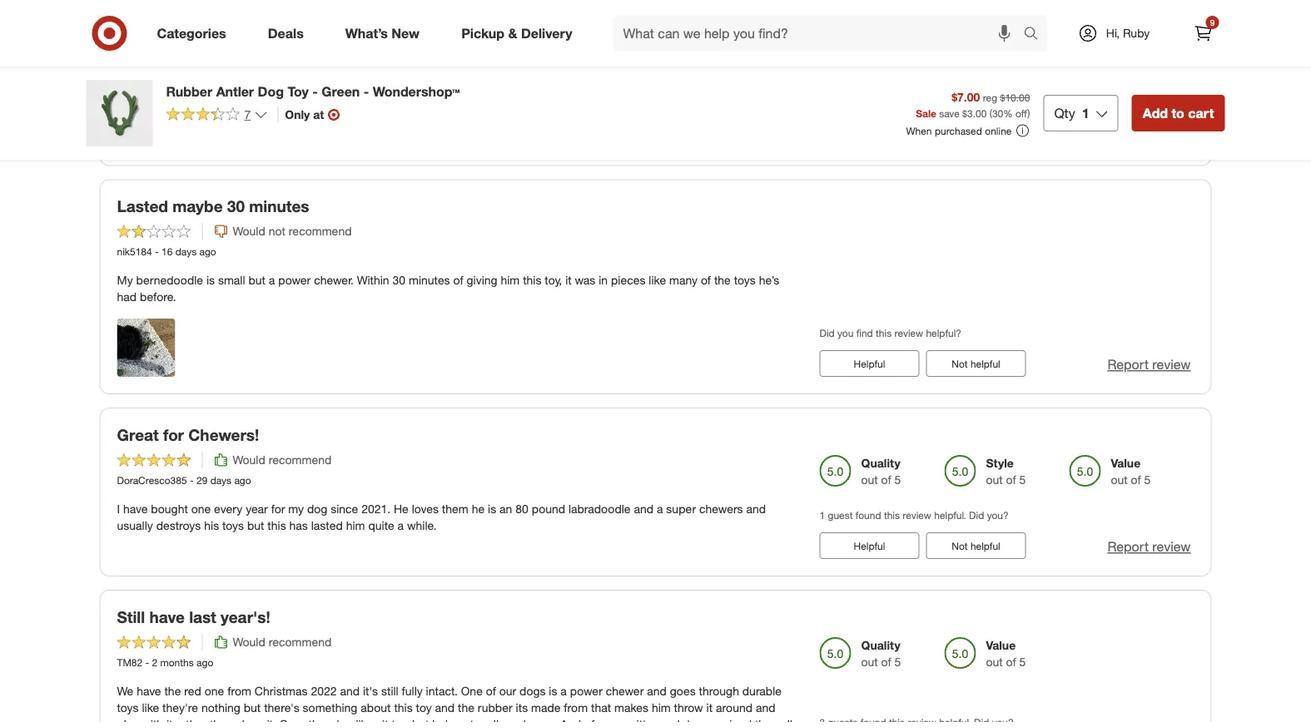 Task type: locate. For each thing, give the bounding box(es) containing it.
days right '29' at the bottom
[[210, 474, 231, 487]]

power up that
[[570, 684, 603, 699]]

0 vertical spatial did
[[820, 98, 835, 111]]

aggressive up verified
[[196, 14, 278, 34]]

0 vertical spatial not helpful button
[[926, 122, 1026, 148]]

1 did you find this review helpful? from the top
[[820, 98, 961, 111]]

0 vertical spatial quality out of 5
[[861, 45, 901, 76]]

but
[[248, 273, 266, 288], [247, 519, 264, 533], [244, 701, 261, 715], [412, 718, 429, 723]]

2 vertical spatial quality out of 5
[[861, 638, 901, 670]]

had left 'before.'
[[117, 290, 137, 304]]

1 vertical spatial aggressive
[[236, 91, 292, 106]]

0 vertical spatial i
[[753, 91, 756, 106]]

durable
[[742, 684, 782, 699]]

he
[[394, 502, 409, 517]]

1 left the guest
[[820, 509, 825, 522]]

minutes left giving
[[409, 273, 450, 288]]

1 horizontal spatial 30
[[393, 273, 405, 288]]

recommend for great for chewers!
[[269, 453, 332, 467]]

it's up "about"
[[363, 684, 378, 699]]

two
[[503, 91, 522, 106]]

qty 1
[[1054, 105, 1089, 121]]

toys left he's
[[734, 273, 756, 288]]

have up usually
[[123, 502, 148, 517]]

1 right qty
[[1082, 105, 1089, 121]]

one
[[461, 684, 483, 699]]

now.
[[317, 108, 341, 122]]

one up the nothing
[[205, 684, 224, 699]]

style left search button
[[986, 45, 1014, 60]]

2 you from the top
[[838, 327, 854, 340]]

ago up year
[[234, 474, 251, 487]]

0 vertical spatial helpful?
[[926, 98, 961, 111]]

to
[[1172, 105, 1185, 121]]

helpful button for out of 5
[[820, 533, 919, 559]]

1 style from the top
[[986, 45, 1014, 60]]

0 horizontal spatial minutes
[[249, 197, 309, 216]]

recommend
[[289, 224, 352, 239], [269, 453, 332, 467], [269, 635, 332, 650]]

1 horizontal spatial chewer.
[[517, 718, 557, 723]]

1 horizontal spatial him
[[501, 273, 520, 288]]

not helpful for out of 5
[[952, 540, 1000, 552]]

5 inside very flimsy toy; not for aggressive chewers. my aussie had this toy split in two within 5 minutes of taking the tags off. glad i didn't pay full price because it is in the trash now.
[[559, 91, 566, 106]]

2 vertical spatial report review
[[1108, 539, 1191, 555]]

my inside very flimsy toy; not for aggressive chewers. my aussie had this toy split in two within 5 minutes of taking the tags off. glad i didn't pay full price because it is in the trash now.
[[345, 91, 361, 106]]

chewer. down made at left
[[517, 718, 557, 723]]

days right 6
[[177, 63, 199, 76]]

power inside my bernedoodle is small but a power chewer. within 30 minutes of giving him this toy, it was in pieces like many of the toys he's had before.
[[278, 273, 311, 288]]

2 helpful? from the top
[[926, 327, 961, 340]]

and up he's
[[435, 701, 455, 715]]

2 vertical spatial not
[[457, 718, 474, 723]]

have for great
[[123, 502, 148, 517]]

ago for chewers!
[[234, 474, 251, 487]]

toys down every
[[222, 519, 244, 533]]

toys up play
[[117, 701, 139, 715]]

for up 7 link
[[219, 91, 233, 106]]

2 horizontal spatial toys
[[734, 273, 756, 288]]

0 vertical spatial one
[[191, 502, 211, 517]]

1 quality from the top
[[861, 45, 901, 60]]

goes
[[670, 684, 696, 699]]

not inside very flimsy toy; not for aggressive chewers. my aussie had this toy split in two within 5 minutes of taking the tags off. glad i didn't pay full price because it is in the trash now.
[[199, 91, 215, 106]]

1 horizontal spatial it's
[[637, 718, 652, 723]]

save
[[939, 107, 960, 119]]

0 vertical spatial 1
[[1082, 105, 1089, 121]]

helpful for would not recommend
[[971, 358, 1000, 370]]

0 vertical spatial not
[[199, 91, 215, 106]]

2 style out of 5 from the top
[[986, 456, 1026, 487]]

1 helpful button from the top
[[820, 351, 919, 377]]

one
[[191, 502, 211, 517], [205, 684, 224, 699]]

0 vertical spatial helpful
[[971, 129, 1000, 141]]

not right he's
[[457, 718, 474, 723]]

my down nik5184
[[117, 273, 133, 288]]

like left 'many'
[[649, 273, 666, 288]]

a right small
[[269, 273, 275, 288]]

2 not helpful button from the top
[[926, 351, 1026, 377]]

1 you from the top
[[838, 98, 854, 111]]

30 right within on the left of the page
[[393, 273, 405, 288]]

the
[[661, 91, 678, 106], [268, 108, 285, 122], [714, 273, 731, 288], [164, 684, 181, 699], [458, 701, 474, 715]]

chewer
[[606, 684, 644, 699]]

0 vertical spatial report review
[[1108, 128, 1191, 144]]

add
[[1143, 105, 1168, 121]]

not down 'lasted maybe 30 minutes'
[[269, 224, 285, 239]]

2022
[[311, 684, 337, 699]]

0 vertical spatial minutes
[[569, 91, 610, 106]]

only
[[285, 107, 310, 122]]

you for would not recommend
[[838, 327, 854, 340]]

style out of 5 up "$10.00"
[[986, 45, 1026, 76]]

it's down makes
[[637, 718, 652, 723]]

not helpful button for would not recommend
[[926, 351, 1026, 377]]

than down the nothing
[[210, 718, 233, 723]]

he's
[[759, 273, 779, 288]]

1 vertical spatial toy
[[416, 701, 432, 715]]

like up with
[[142, 701, 159, 715]]

0 horizontal spatial i
[[117, 502, 120, 517]]

i up usually
[[117, 502, 120, 517]]

would recommend for still have last year's!
[[233, 635, 332, 650]]

2 helpful from the top
[[971, 358, 1000, 370]]

the right 'many'
[[714, 273, 731, 288]]

helpful?
[[926, 98, 961, 111], [926, 327, 961, 340]]

still have last year's!
[[117, 608, 270, 627]]

value out of 5
[[1111, 456, 1151, 487], [986, 638, 1026, 670]]

price
[[157, 108, 184, 122]]

purchased
[[935, 125, 982, 137]]

1 vertical spatial him
[[346, 519, 365, 533]]

2 report review from the top
[[1108, 357, 1191, 373]]

- for fotogreek - 6 days ago , verified purchaser
[[162, 63, 166, 76]]

sale
[[916, 107, 936, 119]]

him down since
[[346, 519, 365, 533]]

report for out of 5
[[1108, 539, 1149, 555]]

1 vertical spatial days
[[175, 246, 197, 258]]

1 vertical spatial an
[[500, 502, 512, 517]]

and
[[634, 502, 654, 517], [746, 502, 766, 517], [340, 684, 360, 699], [647, 684, 667, 699], [435, 701, 455, 715], [756, 701, 775, 715]]

2 vertical spatial would
[[233, 635, 265, 650]]

1 report from the top
[[1108, 128, 1149, 144]]

did for would not recommend
[[820, 327, 835, 340]]

would recommend up my
[[233, 453, 332, 467]]

for left my
[[271, 502, 285, 517]]

helpful for out of 5
[[971, 540, 1000, 552]]

for
[[148, 14, 169, 34], [219, 91, 233, 106], [163, 426, 184, 445], [271, 502, 285, 517]]

1 would from the top
[[233, 224, 265, 239]]

for inside very flimsy toy; not for aggressive chewers. my aussie had this toy split in two within 5 minutes of taking the tags off. glad i didn't pay full price because it is in the trash now.
[[219, 91, 233, 106]]

1 vertical spatial helpful?
[[926, 327, 961, 340]]

3 would from the top
[[233, 635, 265, 650]]

we have the red one from christmas 2022 and it's still fully intact. one of our dogs is a power chewer and goes through durable toys like they're nothing but there's something about this toy and the rubber its made from that makes him throw it around and play with it rather than chew it. our other dog likes it too but he's not really a chewer. and of course it's much lower priced than a
[[117, 684, 793, 723]]

2 vertical spatial recommend
[[269, 635, 332, 650]]

chewer.
[[314, 273, 354, 288], [517, 718, 557, 723]]

- for nik5184 - 16 days ago
[[155, 246, 159, 258]]

0 vertical spatial him
[[501, 273, 520, 288]]

0 vertical spatial quality
[[861, 45, 901, 60]]

would recommend for great for chewers!
[[233, 453, 332, 467]]

months
[[160, 657, 194, 669]]

1 horizontal spatial dog
[[332, 718, 353, 723]]

2 vertical spatial helpful
[[971, 540, 1000, 552]]

still
[[117, 608, 145, 627]]

- left '29' at the bottom
[[190, 474, 194, 487]]

style up you?
[[986, 456, 1014, 471]]

what's new
[[345, 25, 420, 41]]

find for would not recommend
[[856, 327, 873, 340]]

the left tags
[[661, 91, 678, 106]]

toy left split
[[447, 91, 462, 106]]

2 vertical spatial not helpful
[[952, 540, 1000, 552]]

report review for would not recommend
[[1108, 357, 1191, 373]]

3 not helpful from the top
[[952, 540, 1000, 552]]

report review button for out of 5
[[1108, 538, 1191, 557]]

1 find from the top
[[856, 98, 873, 111]]

toys inside "we have the red one from christmas 2022 and it's still fully intact. one of our dogs is a power chewer and goes through durable toys like they're nothing but there's something about this toy and the rubber its made from that makes him throw it around and play with it rather than chew it. our other dog likes it too but he's not really a chewer. and of course it's much lower priced than a"
[[117, 701, 139, 715]]

did for out of 5
[[820, 98, 835, 111]]

split
[[466, 91, 487, 106]]

0 horizontal spatial power
[[278, 273, 311, 288]]

from up the nothing
[[227, 684, 251, 699]]

toys inside my bernedoodle is small but a power chewer. within 30 minutes of giving him this toy, it was in pieces like many of the toys he's had before.
[[734, 273, 756, 288]]

0 horizontal spatial like
[[142, 701, 159, 715]]

0 vertical spatial value out of 5
[[1111, 456, 1151, 487]]

our
[[499, 684, 516, 699]]

2 vertical spatial report
[[1108, 539, 1149, 555]]

toy down fully
[[416, 701, 432, 715]]

him inside my bernedoodle is small but a power chewer. within 30 minutes of giving him this toy, it was in pieces like many of the toys he's had before.
[[501, 273, 520, 288]]

but down year
[[247, 519, 264, 533]]

guest review image 1 of 1, zoom in image
[[117, 319, 175, 377]]

found
[[856, 509, 881, 522]]

2 vertical spatial days
[[210, 474, 231, 487]]

the inside my bernedoodle is small but a power chewer. within 30 minutes of giving him this toy, it was in pieces like many of the toys he's had before.
[[714, 273, 731, 288]]

3 quality from the top
[[861, 638, 901, 653]]

2 style from the top
[[986, 456, 1014, 471]]

- for doracresco385 - 29 days ago
[[190, 474, 194, 487]]

had
[[402, 91, 422, 106], [117, 290, 137, 304]]

0 vertical spatial have
[[123, 502, 148, 517]]

0 horizontal spatial had
[[117, 290, 137, 304]]

ago up rubber
[[201, 63, 217, 76]]

1 quality out of 5 from the top
[[861, 45, 901, 76]]

2 would recommend from the top
[[233, 635, 332, 650]]

him inside "we have the red one from christmas 2022 and it's still fully intact. one of our dogs is a power chewer and goes through durable toys like they're nothing but there's something about this toy and the rubber its made from that makes him throw it around and play with it rather than chew it. our other dog likes it too but he's not really a chewer. and of course it's much lower priced than a"
[[652, 701, 671, 715]]

makes
[[614, 701, 649, 715]]

likes
[[356, 718, 379, 723]]

from up and
[[564, 701, 588, 715]]

2 vertical spatial minutes
[[409, 273, 450, 288]]

2 helpful from the top
[[854, 540, 885, 552]]

report review button for would not recommend
[[1108, 356, 1191, 375]]

and up something
[[340, 684, 360, 699]]

quality out of 5 for year's!
[[861, 638, 901, 670]]

2 helpful button from the top
[[820, 533, 919, 559]]

my inside my bernedoodle is small but a power chewer. within 30 minutes of giving him this toy, it was in pieces like many of the toys he's had before.
[[117, 273, 133, 288]]

1 vertical spatial my
[[117, 273, 133, 288]]

have
[[123, 502, 148, 517], [149, 608, 185, 627], [137, 684, 161, 699]]

1 helpful from the top
[[854, 358, 885, 370]]

is up made at left
[[549, 684, 557, 699]]

3 helpful from the top
[[971, 540, 1000, 552]]

0 vertical spatial chewer.
[[314, 273, 354, 288]]

delivery
[[521, 25, 572, 41]]

1 vertical spatial not
[[269, 224, 285, 239]]

report
[[1108, 128, 1149, 144], [1108, 357, 1149, 373], [1108, 539, 1149, 555]]

dog down something
[[332, 718, 353, 723]]

1 vertical spatial helpful
[[854, 540, 885, 552]]

would recommend down year's!
[[233, 635, 332, 650]]

is right he at bottom left
[[488, 502, 496, 517]]

3 report review button from the top
[[1108, 538, 1191, 557]]

chewer. left within on the left of the page
[[314, 273, 354, 288]]

it inside very flimsy toy; not for aggressive chewers. my aussie had this toy split in two within 5 minutes of taking the tags off. glad i didn't pay full price because it is in the trash now.
[[235, 108, 241, 122]]

they're
[[162, 701, 198, 715]]

have inside "we have the red one from christmas 2022 and it's still fully intact. one of our dogs is a power chewer and goes through durable toys like they're nothing but there's something about this toy and the rubber its made from that makes him throw it around and play with it rather than chew it. our other dog likes it too but he's not really a chewer. and of course it's much lower priced than a"
[[137, 684, 161, 699]]

1 not helpful button from the top
[[926, 122, 1026, 148]]

i have bought one every year for my dog since 2021. he loves them he is an 80 pound labradoodle and a super chewers and usually destroys his toys but this has lasted him quite a while.
[[117, 502, 766, 533]]

dog inside "i have bought one every year for my dog since 2021. he loves them he is an 80 pound labradoodle and a super chewers and usually destroys his toys but this has lasted him quite a while."
[[307, 502, 327, 517]]

aggressive up 7
[[236, 91, 292, 106]]

is inside "we have the red one from christmas 2022 and it's still fully intact. one of our dogs is a power chewer and goes through durable toys like they're nothing but there's something about this toy and the rubber its made from that makes him throw it around and play with it rather than chew it. our other dog likes it too but he's not really a chewer. and of course it's much lower priced than a"
[[549, 684, 557, 699]]

it left 7
[[235, 108, 241, 122]]

0 vertical spatial my
[[345, 91, 361, 106]]

dog
[[258, 83, 284, 99]]

it inside my bernedoodle is small but a power chewer. within 30 minutes of giving him this toy, it was in pieces like many of the toys he's had before.
[[565, 273, 572, 288]]

and down "durable"
[[756, 701, 775, 715]]

since
[[331, 502, 358, 517]]

chewer. inside my bernedoodle is small but a power chewer. within 30 minutes of giving him this toy, it was in pieces like many of the toys he's had before.
[[314, 273, 354, 288]]

him up much
[[652, 701, 671, 715]]

1 vertical spatial report
[[1108, 357, 1149, 373]]

0 vertical spatial toy
[[447, 91, 462, 106]]

0 vertical spatial it's
[[363, 684, 378, 699]]

2 would from the top
[[233, 453, 265, 467]]

1 vertical spatial report review button
[[1108, 356, 1191, 375]]

red
[[184, 684, 201, 699]]

(
[[990, 107, 992, 119]]

- right green
[[364, 83, 369, 99]]

3 quality out of 5 from the top
[[861, 638, 901, 670]]

dog up the lasted
[[307, 502, 327, 517]]

find for out of 5
[[856, 98, 873, 111]]

power
[[278, 273, 311, 288], [570, 684, 603, 699]]

30 down reg
[[992, 107, 1003, 119]]

1 vertical spatial chewer.
[[517, 718, 557, 723]]

0 vertical spatial from
[[227, 684, 251, 699]]

0 vertical spatial dog
[[307, 502, 327, 517]]

1 horizontal spatial like
[[649, 273, 666, 288]]

ago right 16
[[199, 246, 216, 258]]

1 horizontal spatial minutes
[[409, 273, 450, 288]]

1 vertical spatial from
[[564, 701, 588, 715]]

0 vertical spatial style out of 5
[[986, 45, 1026, 76]]

fully
[[402, 684, 423, 699]]

it right toy, on the left
[[565, 273, 572, 288]]

a down rubber
[[508, 718, 514, 723]]

0 vertical spatial would recommend
[[233, 453, 332, 467]]

1 vertical spatial helpful button
[[820, 533, 919, 559]]

2 report review button from the top
[[1108, 356, 1191, 375]]

have left 'last'
[[149, 608, 185, 627]]

online
[[985, 125, 1012, 137]]

would for 30
[[233, 224, 265, 239]]

1 horizontal spatial than
[[755, 718, 778, 723]]

1 vertical spatial find
[[856, 327, 873, 340]]

3 report from the top
[[1108, 539, 1149, 555]]

him right giving
[[501, 273, 520, 288]]

1 horizontal spatial value out of 5
[[1111, 456, 1151, 487]]

2 vertical spatial report review button
[[1108, 538, 1191, 557]]

ago right months
[[197, 657, 213, 669]]

1 vertical spatial one
[[205, 684, 224, 699]]

taking
[[627, 91, 658, 106]]

2 report from the top
[[1108, 357, 1149, 373]]

30 inside $7.00 reg $10.00 sale save $ 3.00 ( 30 % off )
[[992, 107, 1003, 119]]

helpful for out of 5
[[854, 540, 885, 552]]

chewer!
[[282, 14, 342, 34]]

an up 6
[[173, 14, 192, 34]]

would down year's!
[[233, 635, 265, 650]]

quality
[[861, 45, 901, 60], [861, 456, 901, 471], [861, 638, 901, 653]]

would not recommend
[[233, 224, 352, 239]]

style for great for chewers!
[[986, 456, 1014, 471]]

throw
[[674, 701, 703, 715]]

and left goes
[[647, 684, 667, 699]]

0 vertical spatial 30
[[992, 107, 1003, 119]]

green
[[322, 83, 360, 99]]

toys
[[734, 273, 756, 288], [222, 519, 244, 533], [117, 701, 139, 715]]

1 helpful? from the top
[[926, 98, 961, 111]]

add to cart button
[[1132, 95, 1225, 132]]

usually
[[117, 519, 153, 533]]

pickup & delivery link
[[447, 15, 593, 52]]

1 vertical spatial value
[[986, 638, 1016, 653]]

an inside "i have bought one every year for my dog since 2021. he loves them he is an 80 pound labradoodle and a super chewers and usually destroys his toys but this has lasted him quite a while."
[[500, 502, 512, 517]]

1 vertical spatial dog
[[332, 718, 353, 723]]

2 find from the top
[[856, 327, 873, 340]]

0 vertical spatial had
[[402, 91, 422, 106]]

0 horizontal spatial 30
[[227, 197, 245, 216]]

antler
[[216, 83, 254, 99]]

would down 'chewers!'
[[233, 453, 265, 467]]

1 vertical spatial recommend
[[269, 453, 332, 467]]

but right small
[[248, 273, 266, 288]]

1 style out of 5 from the top
[[986, 45, 1026, 76]]

rather
[[176, 718, 206, 723]]

style
[[986, 45, 1014, 60], [986, 456, 1014, 471]]

0 vertical spatial report review button
[[1108, 127, 1191, 146]]

add to cart
[[1143, 105, 1214, 121]]

ruby
[[1123, 26, 1150, 40]]

had inside my bernedoodle is small but a power chewer. within 30 minutes of giving him this toy, it was in pieces like many of the toys he's had before.
[[117, 290, 137, 304]]

it up lower
[[706, 701, 713, 715]]

than down "durable"
[[755, 718, 778, 723]]

0 vertical spatial an
[[173, 14, 192, 34]]

tm82
[[117, 657, 142, 669]]

1 vertical spatial did
[[820, 327, 835, 340]]

pound
[[532, 502, 565, 517]]

minutes right within at the left top of page
[[569, 91, 610, 106]]

2 not helpful from the top
[[952, 358, 1000, 370]]

0 horizontal spatial 1
[[820, 509, 825, 522]]

2 vertical spatial not helpful button
[[926, 533, 1026, 559]]

1 vertical spatial not helpful
[[952, 358, 1000, 370]]

1 horizontal spatial in
[[491, 91, 500, 106]]

when
[[906, 125, 932, 137]]

did you find this review helpful? for would not recommend
[[820, 327, 961, 340]]

a down he
[[398, 519, 404, 533]]

style out of 5 up you?
[[986, 456, 1026, 487]]

2 horizontal spatial him
[[652, 701, 671, 715]]

but inside my bernedoodle is small but a power chewer. within 30 minutes of giving him this toy, it was in pieces like many of the toys he's had before.
[[248, 273, 266, 288]]

one up his
[[191, 502, 211, 517]]

1 would recommend from the top
[[233, 453, 332, 467]]

helpful? for out of 5
[[926, 98, 961, 111]]

3 not helpful button from the top
[[926, 533, 1026, 559]]

minutes up would not recommend
[[249, 197, 309, 216]]

30 right maybe at left top
[[227, 197, 245, 216]]

is left small
[[206, 273, 215, 288]]

helpful for would not recommend
[[854, 358, 885, 370]]

what's new link
[[331, 15, 441, 52]]

in right 7
[[256, 108, 265, 122]]

- left 6
[[162, 63, 166, 76]]

3 report review from the top
[[1108, 539, 1191, 555]]

power inside "we have the red one from christmas 2022 and it's still fully intact. one of our dogs is a power chewer and goes through durable toys like they're nothing but there's something about this toy and the rubber its made from that makes him throw it around and play with it rather than chew it. our other dog likes it too but he's not really a chewer. and of course it's much lower priced than a"
[[570, 684, 603, 699]]

- right toy
[[312, 83, 318, 99]]

1 report review from the top
[[1108, 128, 1191, 144]]

year
[[246, 502, 268, 517]]

1 vertical spatial you
[[838, 327, 854, 340]]

ago for 30
[[199, 246, 216, 258]]

in right was at the top
[[599, 273, 608, 288]]

value
[[1111, 456, 1141, 471], [986, 638, 1016, 653]]

because
[[187, 108, 232, 122]]

the left only at the left top
[[268, 108, 285, 122]]

1 horizontal spatial value
[[1111, 456, 1141, 471]]

0 vertical spatial helpful
[[854, 358, 885, 370]]

this inside very flimsy toy; not for aggressive chewers. my aussie had this toy split in two within 5 minutes of taking the tags off. glad i didn't pay full price because it is in the trash now.
[[425, 91, 443, 106]]

0 vertical spatial aggressive
[[196, 14, 278, 34]]

1 horizontal spatial power
[[570, 684, 603, 699]]

days for maybe
[[175, 246, 197, 258]]

report review for out of 5
[[1108, 539, 1191, 555]]

our
[[279, 718, 299, 723]]

in left two
[[491, 91, 500, 106]]

1 vertical spatial not helpful button
[[926, 351, 1026, 377]]

have inside "i have bought one every year for my dog since 2021. he loves them he is an 80 pound labradoodle and a super chewers and usually destroys his toys but this has lasted him quite a while."
[[123, 502, 148, 517]]

dog inside "we have the red one from christmas 2022 and it's still fully intact. one of our dogs is a power chewer and goes through durable toys like they're nothing but there's something about this toy and the rubber its made from that makes him throw it around and play with it rather than chew it. our other dog likes it too but he's not really a chewer. and of course it's much lower priced than a"
[[332, 718, 353, 723]]

2 horizontal spatial 30
[[992, 107, 1003, 119]]

did you find this review helpful? for out of 5
[[820, 98, 961, 111]]

0 vertical spatial would
[[233, 224, 265, 239]]

an left 80
[[500, 502, 512, 517]]

0 vertical spatial style
[[986, 45, 1014, 60]]

and left "super"
[[634, 502, 654, 517]]

find
[[856, 98, 873, 111], [856, 327, 873, 340]]

chewer. inside "we have the red one from christmas 2022 and it's still fully intact. one of our dogs is a power chewer and goes through durable toys like they're nothing but there's something about this toy and the rubber its made from that makes him throw it around and play with it rather than chew it. our other dog likes it too but he's not really a chewer. and of course it's much lower priced than a"
[[517, 718, 557, 723]]

report review button
[[1108, 127, 1191, 146], [1108, 356, 1191, 375], [1108, 538, 1191, 557]]

toy
[[288, 83, 309, 99]]

this inside "we have the red one from christmas 2022 and it's still fully intact. one of our dogs is a power chewer and goes through durable toys like they're nothing but there's something about this toy and the rubber its made from that makes him throw it around and play with it rather than chew it. our other dog likes it too but he's not really a chewer. and of course it's much lower priced than a"
[[394, 701, 413, 715]]

0 horizontal spatial from
[[227, 684, 251, 699]]

nik5184
[[117, 246, 152, 258]]

hi,
[[1106, 26, 1120, 40]]

1 horizontal spatial my
[[345, 91, 361, 106]]

1 vertical spatial report review
[[1108, 357, 1191, 373]]

days right 16
[[175, 246, 197, 258]]

him inside "i have bought one every year for my dog since 2021. he loves them he is an 80 pound labradoodle and a super chewers and usually destroys his toys but this has lasted him quite a while."
[[346, 519, 365, 533]]

2 did you find this review helpful? from the top
[[820, 327, 961, 340]]

had right aussie
[[402, 91, 422, 106]]

3.00
[[967, 107, 987, 119]]

didn't
[[760, 91, 789, 106]]

it down the they're
[[166, 718, 173, 723]]

have right we
[[137, 684, 161, 699]]

2 horizontal spatial in
[[599, 273, 608, 288]]

1 vertical spatial quality
[[861, 456, 901, 471]]

- left 16
[[155, 246, 159, 258]]

my left aussie
[[345, 91, 361, 106]]

pickup & delivery
[[461, 25, 572, 41]]



Task type: vqa. For each thing, say whether or not it's contained in the screenshot.
"taking" on the top of page
yes



Task type: describe. For each thing, give the bounding box(es) containing it.
not helpful button for out of 5
[[926, 533, 1026, 559]]

a left "super"
[[657, 502, 663, 517]]

priced
[[719, 718, 752, 723]]

$7.00
[[952, 90, 980, 104]]

aggressive inside very flimsy toy; not for aggressive chewers. my aussie had this toy split in two within 5 minutes of taking the tags off. glad i didn't pay full price because it is in the trash now.
[[236, 91, 292, 106]]

bought
[[151, 502, 188, 517]]

style out of 5 for great for chewers!
[[986, 456, 1026, 487]]

other
[[302, 718, 329, 723]]

pieces
[[611, 273, 646, 288]]

one inside "i have bought one every year for my dog since 2021. he loves them he is an 80 pound labradoodle and a super chewers and usually destroys his toys but this has lasted him quite a while."
[[191, 502, 211, 517]]

have for still
[[137, 684, 161, 699]]

What can we help you find? suggestions appear below search field
[[613, 15, 1028, 52]]

toy;
[[176, 91, 195, 106]]

at
[[313, 107, 324, 122]]

chewers
[[699, 502, 743, 517]]

but right too
[[412, 718, 429, 723]]

a up made at left
[[561, 684, 567, 699]]

0 horizontal spatial it's
[[363, 684, 378, 699]]

0 vertical spatial value
[[1111, 456, 1141, 471]]

1 horizontal spatial from
[[564, 701, 588, 715]]

bernedoodle
[[136, 273, 203, 288]]

deals
[[268, 25, 304, 41]]

30 inside my bernedoodle is small but a power chewer. within 30 minutes of giving him this toy, it was in pieces like many of the toys he's had before.
[[393, 273, 405, 288]]

1 report review button from the top
[[1108, 127, 1191, 146]]

he
[[472, 502, 485, 517]]

has
[[289, 519, 308, 533]]

like inside my bernedoodle is small but a power chewer. within 30 minutes of giving him this toy, it was in pieces like many of the toys he's had before.
[[649, 273, 666, 288]]

like inside "we have the red one from christmas 2022 and it's still fully intact. one of our dogs is a power chewer and goes through durable toys like they're nothing but there's something about this toy and the rubber its made from that makes him throw it around and play with it rather than chew it. our other dog likes it too but he's not really a chewer. and of course it's much lower priced than a"
[[142, 701, 159, 715]]

helpful button for would not recommend
[[820, 351, 919, 377]]

0 vertical spatial in
[[491, 91, 500, 106]]

rubber antler dog toy - green - wondershop™
[[166, 83, 460, 99]]

for right great
[[163, 426, 184, 445]]

and right the chewers
[[746, 502, 766, 517]]

2 quality from the top
[[861, 456, 901, 471]]

$
[[962, 107, 967, 119]]

but inside "i have bought one every year for my dog since 2021. he loves them he is an 80 pound labradoodle and a super chewers and usually destroys his toys but this has lasted him quite a while."
[[247, 519, 264, 533]]

last
[[189, 608, 216, 627]]

for inside "i have bought one every year for my dog since 2021. he loves them he is an 80 pound labradoodle and a super chewers and usually destroys his toys but this has lasted him quite a while."
[[271, 502, 285, 517]]

1 vertical spatial 30
[[227, 197, 245, 216]]

still
[[381, 684, 399, 699]]

2 quality out of 5 from the top
[[861, 456, 901, 487]]

0 horizontal spatial in
[[256, 108, 265, 122]]

i inside "i have bought one every year for my dog since 2021. he loves them he is an 80 pound labradoodle and a super chewers and usually destroys his toys but this has lasted him quite a while."
[[117, 502, 120, 517]]

this inside my bernedoodle is small but a power chewer. within 30 minutes of giving him this toy, it was in pieces like many of the toys he's had before.
[[523, 273, 542, 288]]

them
[[442, 502, 469, 517]]

with
[[142, 718, 163, 723]]

%
[[1003, 107, 1013, 119]]

this inside "i have bought one every year for my dog since 2021. he loves them he is an 80 pound labradoodle and a super chewers and usually destroys his toys but this has lasted him quite a while."
[[268, 519, 286, 533]]

$10.00
[[1000, 91, 1030, 104]]

ago for last
[[197, 657, 213, 669]]

- for tm82 - 2 months ago
[[145, 657, 149, 669]]

deals link
[[254, 15, 324, 52]]

is inside my bernedoodle is small but a power chewer. within 30 minutes of giving him this toy, it was in pieces like many of the toys he's had before.
[[206, 273, 215, 288]]

minutes inside very flimsy toy; not for aggressive chewers. my aussie had this toy split in two within 5 minutes of taking the tags off. glad i didn't pay full price because it is in the trash now.
[[569, 91, 610, 106]]

very
[[117, 91, 140, 106]]

not for 'not helpful' button associated with out of 5
[[952, 540, 968, 552]]

a inside my bernedoodle is small but a power chewer. within 30 minutes of giving him this toy, it was in pieces like many of the toys he's had before.
[[269, 273, 275, 288]]

2 than from the left
[[755, 718, 778, 723]]

play
[[117, 718, 138, 723]]

its
[[516, 701, 528, 715]]

loves
[[412, 502, 439, 517]]

is inside "i have bought one every year for my dog since 2021. he loves them he is an 80 pound labradoodle and a super chewers and usually destroys his toys but this has lasted him quite a while."
[[488, 502, 496, 517]]

toy inside very flimsy toy; not for aggressive chewers. my aussie had this toy split in two within 5 minutes of taking the tags off. glad i didn't pay full price because it is in the trash now.
[[447, 91, 462, 106]]

not helpful for would not recommend
[[952, 358, 1000, 370]]

we
[[117, 684, 133, 699]]

much
[[655, 718, 684, 723]]

6
[[169, 63, 175, 76]]

29
[[196, 474, 208, 487]]

but up the chew
[[244, 701, 261, 715]]

toy inside "we have the red one from christmas 2022 and it's still fully intact. one of our dogs is a power chewer and goes through durable toys like they're nothing but there's something about this toy and the rubber its made from that makes him throw it around and play with it rather than chew it. our other dog likes it too but he's not really a chewer. and of course it's much lower priced than a"
[[416, 701, 432, 715]]

it left too
[[382, 718, 388, 723]]

the down "one"
[[458, 701, 474, 715]]

lasted maybe 30 minutes
[[117, 197, 309, 216]]

1 vertical spatial it's
[[637, 718, 652, 723]]

1 vertical spatial value out of 5
[[986, 638, 1026, 670]]

categories link
[[143, 15, 247, 52]]

you for out of 5
[[838, 98, 854, 111]]

0 vertical spatial days
[[177, 63, 199, 76]]

around
[[716, 701, 753, 715]]

not for third 'not helpful' button from the bottom of the page
[[952, 129, 968, 141]]

doracresco385 - 29 days ago
[[117, 474, 251, 487]]

1 than from the left
[[210, 718, 233, 723]]

1 guest found this review helpful. did you?
[[820, 509, 1009, 522]]

flimsy
[[143, 91, 173, 106]]

2 vertical spatial did
[[969, 509, 984, 522]]

i inside very flimsy toy; not for aggressive chewers. my aussie had this toy split in two within 5 minutes of taking the tags off. glad i didn't pay full price because it is in the trash now.
[[753, 91, 756, 106]]

9 link
[[1185, 15, 1222, 52]]

quality out of 5 for aggressive
[[861, 45, 901, 76]]

guest
[[828, 509, 853, 522]]

wondershop™
[[373, 83, 460, 99]]

nothing
[[201, 701, 240, 715]]

out of 5
[[1111, 62, 1151, 76]]

of inside very flimsy toy; not for aggressive chewers. my aussie had this toy split in two within 5 minutes of taking the tags off. glad i didn't pay full price because it is in the trash now.
[[613, 91, 623, 106]]

you?
[[987, 509, 1009, 522]]

one inside "we have the red one from christmas 2022 and it's still fully intact. one of our dogs is a power chewer and goes through durable toys like they're nothing but there's something about this toy and the rubber its made from that makes him throw it around and play with it rather than chew it. our other dog likes it too but he's not really a chewer. and of course it's much lower priced than a"
[[205, 684, 224, 699]]

chew
[[236, 718, 264, 723]]

had inside very flimsy toy; not for aggressive chewers. my aussie had this toy split in two within 5 minutes of taking the tags off. glad i didn't pay full price because it is in the trash now.
[[402, 91, 422, 106]]

lower
[[687, 718, 715, 723]]

not inside "we have the red one from christmas 2022 and it's still fully intact. one of our dogs is a power chewer and goes through durable toys like they're nothing but there's something about this toy and the rubber its made from that makes him throw it around and play with it rather than chew it. our other dog likes it too but he's not really a chewer. and of course it's much lower priced than a"
[[457, 718, 474, 723]]

purchaser
[[259, 63, 304, 76]]

maybe
[[172, 197, 223, 216]]

for up 6
[[148, 14, 169, 34]]

16
[[162, 246, 173, 258]]

cart
[[1188, 105, 1214, 121]]

every
[[214, 502, 243, 517]]

fotogreek - 6 days ago , verified purchaser
[[117, 63, 304, 76]]

1 not helpful from the top
[[952, 129, 1000, 141]]

2021.
[[361, 502, 391, 517]]

style out of 5 for not for an aggressive chewer!
[[986, 45, 1026, 76]]

1 vertical spatial 1
[[820, 509, 825, 522]]

quality for aggressive
[[861, 45, 901, 60]]

verified
[[223, 63, 256, 76]]

0 horizontal spatial an
[[173, 14, 192, 34]]

7 link
[[166, 107, 267, 126]]

only at
[[285, 107, 324, 122]]

really
[[477, 718, 505, 723]]

and
[[560, 718, 581, 723]]

off.
[[707, 91, 722, 106]]

chewers.
[[295, 91, 342, 106]]

year's!
[[221, 608, 270, 627]]

search
[[1016, 27, 1056, 43]]

search button
[[1016, 15, 1056, 55]]

image of rubber antler dog toy - green - wondershop™ image
[[86, 80, 153, 147]]

helpful? for would not recommend
[[926, 327, 961, 340]]

hi, ruby
[[1106, 26, 1150, 40]]

aussie
[[364, 91, 399, 106]]

pay
[[117, 108, 136, 122]]

1 helpful from the top
[[971, 129, 1000, 141]]

2
[[152, 657, 157, 669]]

1 horizontal spatial not
[[269, 224, 285, 239]]

0 vertical spatial recommend
[[289, 224, 352, 239]]

is inside very flimsy toy; not for aggressive chewers. my aussie had this toy split in two within 5 minutes of taking the tags off. glad i didn't pay full price because it is in the trash now.
[[244, 108, 253, 122]]

would for last
[[233, 635, 265, 650]]

in inside my bernedoodle is small but a power chewer. within 30 minutes of giving him this toy, it was in pieces like many of the toys he's had before.
[[599, 273, 608, 288]]

it.
[[267, 718, 276, 723]]

days for for
[[210, 474, 231, 487]]

categories
[[157, 25, 226, 41]]

minutes inside my bernedoodle is small but a power chewer. within 30 minutes of giving him this toy, it was in pieces like many of the toys he's had before.
[[409, 273, 450, 288]]

1 vertical spatial have
[[149, 608, 185, 627]]

toys inside "i have bought one every year for my dog since 2021. he loves them he is an 80 pound labradoodle and a super chewers and usually destroys his toys but this has lasted him quite a while."
[[222, 519, 244, 533]]

style for not for an aggressive chewer!
[[986, 45, 1014, 60]]

not for 'not helpful' button related to would not recommend
[[952, 358, 968, 370]]

quality for year's!
[[861, 638, 901, 653]]

rubber
[[166, 83, 212, 99]]

report for would not recommend
[[1108, 357, 1149, 373]]

recommend for still have last year's!
[[269, 635, 332, 650]]

very flimsy toy; not for aggressive chewers. my aussie had this toy split in two within 5 minutes of taking the tags off. glad i didn't pay full price because it is in the trash now.
[[117, 91, 789, 122]]

qty
[[1054, 105, 1075, 121]]

the up the they're
[[164, 684, 181, 699]]

trash
[[288, 108, 314, 122]]

&
[[508, 25, 517, 41]]

giving
[[467, 273, 497, 288]]

dogs
[[520, 684, 546, 699]]

$7.00 reg $10.00 sale save $ 3.00 ( 30 % off )
[[916, 90, 1030, 119]]

doracresco385
[[117, 474, 187, 487]]

off
[[1016, 107, 1027, 119]]

labradoodle
[[569, 502, 631, 517]]

9
[[1210, 17, 1215, 27]]

1 vertical spatial minutes
[[249, 197, 309, 216]]

made
[[531, 701, 561, 715]]

would for chewers!
[[233, 453, 265, 467]]



